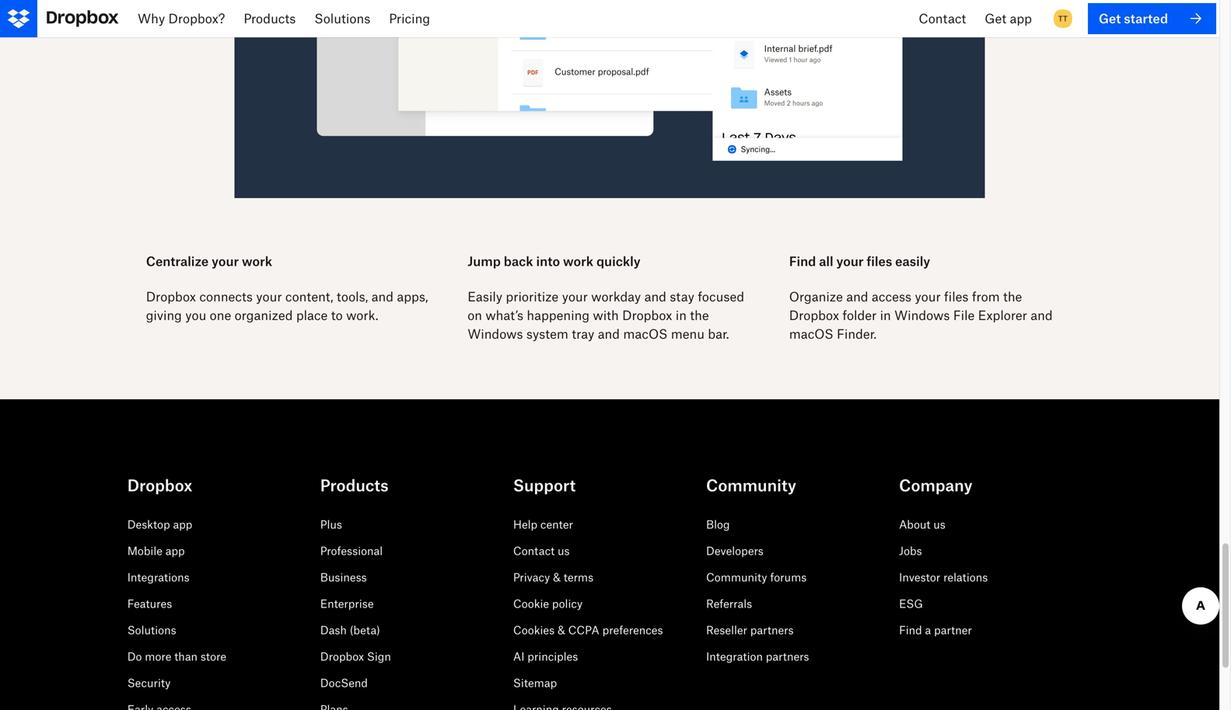 Task type: describe. For each thing, give the bounding box(es) containing it.
cookie policy link
[[513, 598, 583, 611]]

contact for contact us
[[513, 545, 555, 558]]

connects
[[199, 289, 253, 305]]

get for get app
[[985, 11, 1007, 26]]

work.
[[346, 308, 378, 323]]

sitemap
[[513, 677, 557, 690]]

more
[[145, 651, 171, 664]]

help center link
[[513, 519, 573, 532]]

windows inside organize and access your files from the dropbox folder in windows file explorer and macos finder.
[[895, 308, 950, 323]]

esg
[[899, 598, 923, 611]]

center
[[541, 519, 573, 532]]

do more than store
[[127, 651, 226, 664]]

why dropbox? button
[[128, 0, 234, 37]]

business
[[320, 571, 367, 585]]

referrals link
[[706, 598, 752, 611]]

cookies & ccpa preferences
[[513, 624, 663, 638]]

ccpa
[[568, 624, 600, 638]]

giving
[[146, 308, 182, 323]]

your inside organize and access your files from the dropbox folder in windows file explorer and macos finder.
[[915, 289, 941, 305]]

the inside easily prioritize your workday and stay focused on what's happening with dropbox in the windows system tray and macos menu bar.
[[690, 308, 709, 323]]

tools,
[[337, 289, 368, 305]]

solutions inside popup button
[[314, 11, 370, 26]]

us for contact us
[[558, 545, 570, 558]]

app for mobile app
[[165, 545, 185, 558]]

a
[[925, 624, 931, 638]]

docsend
[[320, 677, 368, 690]]

quickly
[[597, 254, 641, 269]]

stay
[[670, 289, 694, 305]]

policy
[[552, 598, 583, 611]]

security link
[[127, 677, 171, 690]]

products inside footer
[[320, 477, 389, 496]]

you
[[185, 308, 206, 323]]

find a partner
[[899, 624, 972, 638]]

forums
[[770, 571, 807, 585]]

partners for reseller partners
[[750, 624, 794, 638]]

store
[[201, 651, 226, 664]]

jump back into work quickly
[[468, 254, 641, 269]]

integration partners
[[706, 651, 809, 664]]

community for community
[[706, 477, 796, 496]]

jobs
[[899, 545, 922, 558]]

to
[[331, 308, 343, 323]]

app for get app
[[1010, 11, 1032, 26]]

in inside easily prioritize your workday and stay focused on what's happening with dropbox in the windows system tray and macos menu bar.
[[676, 308, 687, 323]]

centralize your work
[[146, 254, 272, 269]]

plus
[[320, 519, 342, 532]]

desktop app link
[[127, 519, 192, 532]]

preferences
[[603, 624, 663, 638]]

features link
[[127, 598, 172, 611]]

solutions link
[[127, 624, 176, 638]]

organized
[[235, 308, 293, 323]]

app for desktop app
[[173, 519, 192, 532]]

security
[[127, 677, 171, 690]]

1 work from the left
[[242, 254, 272, 269]]

file
[[953, 308, 975, 323]]

back
[[504, 254, 533, 269]]

relations
[[944, 571, 988, 585]]

what's
[[486, 308, 524, 323]]

dropbox inside easily prioritize your workday and stay focused on what's happening with dropbox in the windows system tray and macos menu bar.
[[622, 308, 672, 323]]

get app
[[985, 11, 1032, 26]]

centralize
[[146, 254, 209, 269]]

dropbox for dropbox
[[127, 477, 192, 496]]

your up connects at the top of the page
[[212, 254, 239, 269]]

principles
[[528, 651, 578, 664]]

your for find all your files easily
[[837, 254, 864, 269]]

ai principles
[[513, 651, 578, 664]]

windows inside easily prioritize your workday and stay focused on what's happening with dropbox in the windows system tray and macos menu bar.
[[468, 327, 523, 342]]

dropbox for dropbox sign
[[320, 651, 364, 664]]

into
[[536, 254, 560, 269]]

enterprise
[[320, 598, 374, 611]]

about us link
[[899, 519, 946, 532]]

contact us
[[513, 545, 570, 558]]

dropbox sign
[[320, 651, 391, 664]]

files inside organize and access your files from the dropbox folder in windows file explorer and macos finder.
[[944, 289, 969, 305]]

contact for contact
[[919, 11, 966, 26]]

referrals
[[706, 598, 752, 611]]

dropbox inside organize and access your files from the dropbox folder in windows file explorer and macos finder.
[[789, 308, 839, 323]]

find all your files easily
[[789, 254, 930, 269]]

professional link
[[320, 545, 383, 558]]

system
[[526, 327, 569, 342]]

sign
[[367, 651, 391, 664]]

0 horizontal spatial files
[[867, 254, 892, 269]]

business link
[[320, 571, 367, 585]]

community for community forums
[[706, 571, 767, 585]]

cookie policy
[[513, 598, 583, 611]]

pricing
[[389, 11, 430, 26]]

started
[[1124, 11, 1168, 26]]

solutions button
[[305, 0, 380, 37]]

ai principles link
[[513, 651, 578, 664]]

files and folders in dropbox as viewed in a desktop windows image
[[272, 0, 948, 161]]

menu
[[671, 327, 705, 342]]

about
[[899, 519, 931, 532]]

blog link
[[706, 519, 730, 532]]

us for about us
[[934, 519, 946, 532]]

mobile
[[127, 545, 162, 558]]

privacy & terms link
[[513, 571, 594, 585]]

blog
[[706, 519, 730, 532]]



Task type: vqa. For each thing, say whether or not it's contained in the screenshot.
right on the left top of page
no



Task type: locate. For each thing, give the bounding box(es) containing it.
docsend link
[[320, 677, 368, 690]]

2 in from the left
[[880, 308, 891, 323]]

0 horizontal spatial solutions
[[127, 624, 176, 638]]

finder.
[[837, 327, 877, 342]]

0 vertical spatial us
[[934, 519, 946, 532]]

us
[[934, 519, 946, 532], [558, 545, 570, 558]]

dropbox down workday
[[622, 308, 672, 323]]

1 horizontal spatial macos
[[789, 327, 834, 342]]

help center
[[513, 519, 573, 532]]

solutions down features link on the left
[[127, 624, 176, 638]]

your for dropbox connects your content, tools, and apps, giving you one organized place to work.
[[256, 289, 282, 305]]

features
[[127, 598, 172, 611]]

enterprise link
[[320, 598, 374, 611]]

& for ccpa
[[558, 624, 565, 638]]

reseller partners link
[[706, 624, 794, 638]]

dropbox up "docsend" link
[[320, 651, 364, 664]]

content,
[[285, 289, 333, 305]]

contact left get app
[[919, 11, 966, 26]]

0 horizontal spatial products
[[244, 11, 296, 26]]

find left all
[[789, 254, 816, 269]]

0 vertical spatial partners
[[750, 624, 794, 638]]

1 horizontal spatial get
[[1099, 11, 1121, 26]]

1 horizontal spatial find
[[899, 624, 922, 638]]

organize and access your files from the dropbox folder in windows file explorer and macos finder.
[[789, 289, 1053, 342]]

0 horizontal spatial us
[[558, 545, 570, 558]]

the up explorer in the top right of the page
[[1003, 289, 1022, 305]]

0 horizontal spatial windows
[[468, 327, 523, 342]]

1 vertical spatial the
[[690, 308, 709, 323]]

community up blog
[[706, 477, 796, 496]]

macos inside organize and access your files from the dropbox folder in windows file explorer and macos finder.
[[789, 327, 834, 342]]

0 vertical spatial contact
[[919, 11, 966, 26]]

0 vertical spatial files
[[867, 254, 892, 269]]

windows down the what's
[[468, 327, 523, 342]]

1 horizontal spatial solutions
[[314, 11, 370, 26]]

reseller partners
[[706, 624, 794, 638]]

1 horizontal spatial contact
[[919, 11, 966, 26]]

dropbox down organize
[[789, 308, 839, 323]]

in down stay
[[676, 308, 687, 323]]

ai
[[513, 651, 525, 664]]

tt
[[1059, 14, 1068, 23]]

contact up privacy
[[513, 545, 555, 558]]

solutions left pricing
[[314, 11, 370, 26]]

organize
[[789, 289, 843, 305]]

products inside dropdown button
[[244, 11, 296, 26]]

1 horizontal spatial files
[[944, 289, 969, 305]]

easily
[[895, 254, 930, 269]]

help
[[513, 519, 538, 532]]

1 in from the left
[[676, 308, 687, 323]]

dropbox connects your content, tools, and apps, giving you one organized place to work.
[[146, 289, 428, 323]]

1 vertical spatial products
[[320, 477, 389, 496]]

community forums
[[706, 571, 807, 585]]

0 horizontal spatial macos
[[623, 327, 668, 342]]

0 vertical spatial community
[[706, 477, 796, 496]]

than
[[174, 651, 198, 664]]

0 horizontal spatial the
[[690, 308, 709, 323]]

0 horizontal spatial work
[[242, 254, 272, 269]]

from
[[972, 289, 1000, 305]]

2 work from the left
[[563, 254, 594, 269]]

macos down organize
[[789, 327, 834, 342]]

2 vertical spatial app
[[165, 545, 185, 558]]

footer
[[0, 437, 1220, 711]]

1 vertical spatial windows
[[468, 327, 523, 342]]

professional
[[320, 545, 383, 558]]

and left stay
[[644, 289, 667, 305]]

easily
[[468, 289, 503, 305]]

one
[[210, 308, 231, 323]]

get for get started
[[1099, 11, 1121, 26]]

solutions
[[314, 11, 370, 26], [127, 624, 176, 638]]

1 macos from the left
[[623, 327, 668, 342]]

products
[[244, 11, 296, 26], [320, 477, 389, 496]]

1 horizontal spatial the
[[1003, 289, 1022, 305]]

mobile app
[[127, 545, 185, 558]]

us down the center
[[558, 545, 570, 558]]

app inside popup button
[[1010, 11, 1032, 26]]

your inside dropbox connects your content, tools, and apps, giving you one organized place to work.
[[256, 289, 282, 305]]

1 vertical spatial community
[[706, 571, 767, 585]]

contact button
[[910, 0, 976, 37]]

1 horizontal spatial work
[[563, 254, 594, 269]]

1 vertical spatial &
[[558, 624, 565, 638]]

desktop
[[127, 519, 170, 532]]

get app button
[[976, 0, 1041, 37]]

integrations
[[127, 571, 190, 585]]

integration
[[706, 651, 763, 664]]

with
[[593, 308, 619, 323]]

dash (beta) link
[[320, 624, 380, 638]]

your for easily prioritize your workday and stay focused on what's happening with dropbox in the windows system tray and macos menu bar.
[[562, 289, 588, 305]]

cookies
[[513, 624, 555, 638]]

files up file
[[944, 289, 969, 305]]

in inside organize and access your files from the dropbox folder in windows file explorer and macos finder.
[[880, 308, 891, 323]]

get left 'started'
[[1099, 11, 1121, 26]]

the inside organize and access your files from the dropbox folder in windows file explorer and macos finder.
[[1003, 289, 1022, 305]]

on
[[468, 308, 482, 323]]

us right about
[[934, 519, 946, 532]]

get started
[[1099, 11, 1168, 26]]

dropbox inside dropbox connects your content, tools, and apps, giving you one organized place to work.
[[146, 289, 196, 305]]

reseller
[[706, 624, 747, 638]]

and right explorer in the top right of the page
[[1031, 308, 1053, 323]]

do
[[127, 651, 142, 664]]

macos left "menu"
[[623, 327, 668, 342]]

get
[[1099, 11, 1121, 26], [985, 11, 1007, 26]]

get started link
[[1088, 3, 1216, 34]]

get inside "link"
[[1099, 11, 1121, 26]]

footer containing dropbox
[[0, 437, 1220, 711]]

1 vertical spatial us
[[558, 545, 570, 558]]

investor relations
[[899, 571, 988, 585]]

contact inside dropdown button
[[919, 11, 966, 26]]

1 community from the top
[[706, 477, 796, 496]]

2 macos from the left
[[789, 327, 834, 342]]

work right into
[[563, 254, 594, 269]]

0 horizontal spatial find
[[789, 254, 816, 269]]

products left solutions popup button
[[244, 11, 296, 26]]

get right "contact" dropdown button
[[985, 11, 1007, 26]]

happening
[[527, 308, 590, 323]]

1 vertical spatial solutions
[[127, 624, 176, 638]]

contact us link
[[513, 545, 570, 558]]

partners up integration partners link
[[750, 624, 794, 638]]

app right "mobile"
[[165, 545, 185, 558]]

the
[[1003, 289, 1022, 305], [690, 308, 709, 323]]

dash
[[320, 624, 347, 638]]

your inside easily prioritize your workday and stay focused on what's happening with dropbox in the windows system tray and macos menu bar.
[[562, 289, 588, 305]]

2 community from the top
[[706, 571, 767, 585]]

terms
[[564, 571, 594, 585]]

all
[[819, 254, 834, 269]]

desktop app
[[127, 519, 192, 532]]

1 vertical spatial find
[[899, 624, 922, 638]]

developers
[[706, 545, 764, 558]]

community forums link
[[706, 571, 807, 585]]

partners for integration partners
[[766, 651, 809, 664]]

0 vertical spatial the
[[1003, 289, 1022, 305]]

partners down reseller partners
[[766, 651, 809, 664]]

about us
[[899, 519, 946, 532]]

dropbox up giving
[[146, 289, 196, 305]]

place
[[296, 308, 328, 323]]

cookie
[[513, 598, 549, 611]]

and inside dropbox connects your content, tools, and apps, giving you one organized place to work.
[[372, 289, 394, 305]]

dash (beta)
[[320, 624, 380, 638]]

find
[[789, 254, 816, 269], [899, 624, 922, 638]]

find for find all your files easily
[[789, 254, 816, 269]]

and up folder
[[846, 289, 868, 305]]

dropbox for dropbox connects your content, tools, and apps, giving you one organized place to work.
[[146, 289, 196, 305]]

find left a
[[899, 624, 922, 638]]

and down with
[[598, 327, 620, 342]]

0 vertical spatial app
[[1010, 11, 1032, 26]]

your up organized
[[256, 289, 282, 305]]

your up happening
[[562, 289, 588, 305]]

why dropbox?
[[138, 11, 225, 26]]

0 vertical spatial solutions
[[314, 11, 370, 26]]

developers link
[[706, 545, 764, 558]]

0 vertical spatial windows
[[895, 308, 950, 323]]

explorer
[[978, 308, 1027, 323]]

files left easily
[[867, 254, 892, 269]]

find a partner link
[[899, 624, 972, 638]]

find for find a partner
[[899, 624, 922, 638]]

1 horizontal spatial windows
[[895, 308, 950, 323]]

in
[[676, 308, 687, 323], [880, 308, 891, 323]]

& left terms on the bottom left
[[553, 571, 561, 585]]

your right access
[[915, 289, 941, 305]]

privacy
[[513, 571, 550, 585]]

1 horizontal spatial in
[[880, 308, 891, 323]]

1 vertical spatial contact
[[513, 545, 555, 558]]

integrations link
[[127, 571, 190, 585]]

tt button
[[1051, 6, 1076, 31]]

prioritize
[[506, 289, 559, 305]]

community down developers
[[706, 571, 767, 585]]

app left tt
[[1010, 11, 1032, 26]]

0 horizontal spatial contact
[[513, 545, 555, 558]]

access
[[872, 289, 912, 305]]

apps,
[[397, 289, 428, 305]]

1 horizontal spatial us
[[934, 519, 946, 532]]

app right the desktop
[[173, 519, 192, 532]]

cookies & ccpa preferences link
[[513, 624, 663, 638]]

1 vertical spatial files
[[944, 289, 969, 305]]

esg link
[[899, 598, 923, 611]]

get inside popup button
[[985, 11, 1007, 26]]

investor
[[899, 571, 941, 585]]

0 horizontal spatial get
[[985, 11, 1007, 26]]

windows down access
[[895, 308, 950, 323]]

and up work.
[[372, 289, 394, 305]]

&
[[553, 571, 561, 585], [558, 624, 565, 638]]

dropbox?
[[168, 11, 225, 26]]

1 horizontal spatial products
[[320, 477, 389, 496]]

products up plus link
[[320, 477, 389, 496]]

0 vertical spatial find
[[789, 254, 816, 269]]

1 vertical spatial partners
[[766, 651, 809, 664]]

in down access
[[880, 308, 891, 323]]

jump
[[468, 254, 501, 269]]

1 vertical spatial app
[[173, 519, 192, 532]]

macos inside easily prioritize your workday and stay focused on what's happening with dropbox in the windows system tray and macos menu bar.
[[623, 327, 668, 342]]

0 vertical spatial products
[[244, 11, 296, 26]]

workday
[[591, 289, 641, 305]]

& for terms
[[553, 571, 561, 585]]

the up "menu"
[[690, 308, 709, 323]]

0 horizontal spatial in
[[676, 308, 687, 323]]

& left ccpa
[[558, 624, 565, 638]]

tray
[[572, 327, 595, 342]]

dropbox up desktop app link
[[127, 477, 192, 496]]

and
[[372, 289, 394, 305], [644, 289, 667, 305], [846, 289, 868, 305], [1031, 308, 1053, 323], [598, 327, 620, 342]]

your right all
[[837, 254, 864, 269]]

work up connects at the top of the page
[[242, 254, 272, 269]]

0 vertical spatial &
[[553, 571, 561, 585]]



